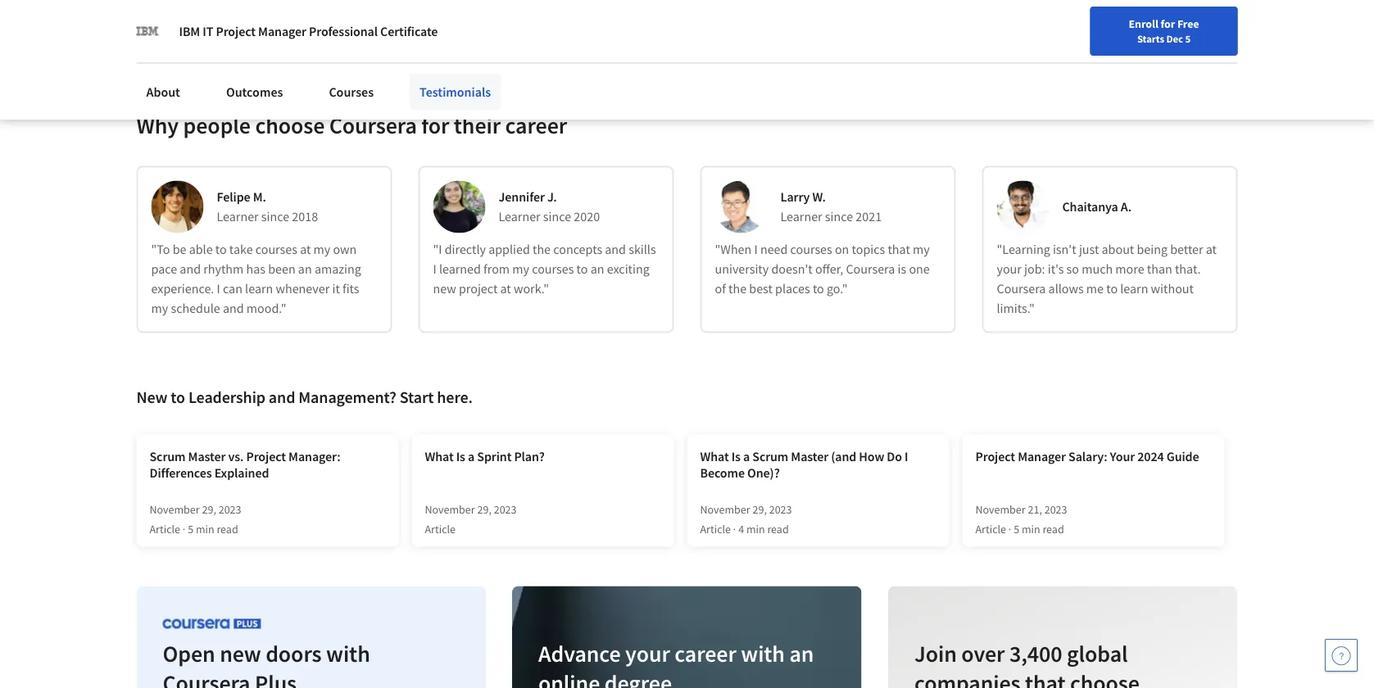 Task type: vqa. For each thing, say whether or not it's contained in the screenshot.


Task type: locate. For each thing, give the bounding box(es) containing it.
3 november from the left
[[700, 502, 750, 517]]

what left sprint in the bottom left of the page
[[425, 449, 454, 465]]

1 horizontal spatial courses
[[532, 261, 574, 278]]

0 horizontal spatial manager
[[258, 23, 306, 39]]

manager left professional on the left top of page
[[258, 23, 306, 39]]

november left 21,
[[976, 502, 1026, 517]]

i inside "when i need courses on topics that my university doesn't offer, coursera is one of the best places to go."
[[754, 242, 758, 258]]

2023 inside november 29, 2023 article · 5 min read
[[219, 502, 241, 517]]

2 horizontal spatial at
[[1206, 242, 1217, 258]]

1 horizontal spatial career
[[675, 640, 737, 668]]

3 read from the left
[[1043, 522, 1064, 537]]

i right do
[[905, 449, 908, 465]]

courses up been
[[255, 242, 297, 258]]

1 article from the left
[[150, 522, 180, 537]]

1 horizontal spatial ·
[[733, 522, 736, 537]]

1 vertical spatial new
[[220, 640, 261, 668]]

plan?
[[514, 449, 545, 465]]

0 horizontal spatial with
[[326, 640, 370, 668]]

ibm image
[[136, 20, 159, 43]]

1 learner from the left
[[217, 209, 259, 225]]

4 article from the left
[[976, 522, 1006, 537]]

what inside what is a scrum master (and how do i become one)?
[[700, 449, 729, 465]]

since for m.
[[261, 209, 289, 225]]

1 horizontal spatial 5
[[1014, 522, 1019, 537]]

3 29, from the left
[[753, 502, 767, 517]]

why
[[136, 111, 179, 140]]

your inside "learning isn't just about being better at your job: it's so much more than that. coursera allows me to learn without limits."
[[997, 261, 1022, 278]]

2 horizontal spatial courses
[[790, 242, 832, 258]]

amazing
[[315, 261, 361, 278]]

2 horizontal spatial 5
[[1185, 32, 1191, 45]]

november inside november 29, 2023 article
[[425, 502, 475, 517]]

for
[[1161, 16, 1175, 31], [421, 111, 449, 140]]

article inside november 29, 2023 article · 5 min read
[[150, 522, 180, 537]]

0 horizontal spatial since
[[261, 209, 289, 225]]

and right leadership
[[269, 387, 295, 408]]

read down project manager salary: your 2024 guide
[[1043, 522, 1064, 537]]

2 what from the left
[[700, 449, 729, 465]]

felipe m. learner since 2018
[[217, 189, 318, 225]]

one)?
[[747, 465, 780, 482]]

5 inside november 21, 2023 article · 5 min read
[[1014, 522, 1019, 537]]

29, for project
[[202, 502, 216, 517]]

since down m.
[[261, 209, 289, 225]]

0 horizontal spatial 29,
[[202, 502, 216, 517]]

coursera down the courses link at the left of page
[[329, 111, 417, 140]]

1 vertical spatial the
[[729, 281, 747, 297]]

november for project manager salary: your 2024 guide
[[976, 502, 1026, 517]]

learner inside larry w. learner since 2021
[[781, 209, 822, 225]]

join over 3,400 global companies that choos
[[914, 640, 1140, 688]]

2023 down sprint in the bottom left of the page
[[494, 502, 517, 517]]

to up rhythm
[[215, 242, 227, 258]]

29, down the what is a sprint plan?
[[477, 502, 492, 517]]

4 2023 from the left
[[1045, 502, 1067, 517]]

29, down differences
[[202, 502, 216, 517]]

to right new
[[171, 387, 185, 408]]

4 november from the left
[[976, 502, 1026, 517]]

a
[[468, 449, 475, 465], [743, 449, 750, 465]]

places
[[775, 281, 810, 297]]

jennifer
[[499, 189, 545, 206]]

1 horizontal spatial that
[[1025, 669, 1066, 688]]

0 horizontal spatial an
[[298, 261, 312, 278]]

None search field
[[234, 10, 627, 43]]

manager left the salary:
[[1018, 449, 1066, 465]]

min for is
[[746, 522, 765, 537]]

join
[[914, 640, 957, 668]]

and up the exciting
[[605, 242, 626, 258]]

1 horizontal spatial min
[[746, 522, 765, 537]]

1 horizontal spatial at
[[500, 281, 511, 297]]

1 november from the left
[[150, 502, 200, 517]]

professional
[[309, 23, 378, 39]]

read down explained
[[217, 522, 238, 537]]

(and
[[831, 449, 856, 465]]

"learning
[[997, 242, 1050, 258]]

0 horizontal spatial a
[[468, 449, 475, 465]]

3,400
[[1009, 640, 1062, 668]]

min inside november 21, 2023 article · 5 min read
[[1022, 522, 1040, 537]]

sprint
[[477, 449, 512, 465]]

0 vertical spatial for
[[1161, 16, 1175, 31]]

2023 for your
[[1045, 502, 1067, 517]]

2 since from the left
[[543, 209, 571, 225]]

2 horizontal spatial 29,
[[753, 502, 767, 517]]

0 horizontal spatial new
[[220, 640, 261, 668]]

scrum right become
[[752, 449, 788, 465]]

at for better
[[1206, 242, 1217, 258]]

new down coursera plus image
[[220, 640, 261, 668]]

2 article from the left
[[425, 522, 456, 537]]

a for sprint
[[468, 449, 475, 465]]

i left can
[[217, 281, 220, 297]]

1 horizontal spatial master
[[791, 449, 829, 465]]

29, down one)? at the right of the page
[[753, 502, 767, 517]]

project right vs.
[[246, 449, 286, 465]]

with for career
[[741, 640, 785, 668]]

scrum inside scrum master vs. project manager: differences explained
[[150, 449, 186, 465]]

learner down larry
[[781, 209, 822, 225]]

0 horizontal spatial read
[[217, 522, 238, 537]]

project manager salary: your 2024 guide
[[976, 449, 1199, 465]]

new down learned
[[433, 281, 456, 297]]

november inside november 29, 2023 article · 5 min read
[[150, 502, 200, 517]]

· for scrum master vs. project manager: differences explained
[[183, 522, 185, 537]]

global
[[1067, 640, 1128, 668]]

2 is from the left
[[732, 449, 741, 465]]

3 learner from the left
[[781, 209, 822, 225]]

· inside november 29, 2023 article · 5 min read
[[183, 522, 185, 537]]

1 since from the left
[[261, 209, 289, 225]]

since down j.
[[543, 209, 571, 225]]

that up is at the right top of page
[[888, 242, 910, 258]]

1 a from the left
[[468, 449, 475, 465]]

that inside "when i need courses on topics that my university doesn't offer, coursera is one of the best places to go."
[[888, 242, 910, 258]]

november up 4
[[700, 502, 750, 517]]

for down testimonials
[[421, 111, 449, 140]]

since for w.
[[825, 209, 853, 225]]

0 vertical spatial the
[[533, 242, 551, 258]]

courses
[[255, 242, 297, 258], [790, 242, 832, 258], [532, 261, 574, 278]]

november down the what is a sprint plan?
[[425, 502, 475, 517]]

help center image
[[1332, 646, 1351, 665]]

november for what is a scrum master (and how do i become one)?
[[700, 502, 750, 517]]

3 · from the left
[[1009, 522, 1011, 537]]

to inside "when i need courses on topics that my university doesn't offer, coursera is one of the best places to go."
[[813, 281, 824, 297]]

scrum for scrum master vs. project manager: differences explained
[[150, 449, 186, 465]]

a left sprint in the bottom left of the page
[[468, 449, 475, 465]]

· inside november 21, 2023 article · 5 min read
[[1009, 522, 1011, 537]]

your inside advance your career with an online degree
[[625, 640, 670, 668]]

1 horizontal spatial for
[[1161, 16, 1175, 31]]

1 read from the left
[[217, 522, 238, 537]]

0 horizontal spatial what
[[425, 449, 454, 465]]

2 with from the left
[[741, 640, 785, 668]]

outcomes
[[226, 84, 283, 100]]

0 vertical spatial new
[[433, 281, 456, 297]]

certificate
[[380, 23, 438, 39]]

0 horizontal spatial that
[[888, 242, 910, 258]]

learn for more
[[1120, 281, 1148, 297]]

2 29, from the left
[[477, 502, 492, 517]]

2 horizontal spatial ·
[[1009, 522, 1011, 537]]

0 vertical spatial your
[[997, 261, 1022, 278]]

the right applied
[[533, 242, 551, 258]]

1 2023 from the left
[[219, 502, 241, 517]]

1 horizontal spatial what
[[700, 449, 729, 465]]

0 horizontal spatial learn
[[245, 281, 273, 297]]

1 horizontal spatial 29,
[[477, 502, 492, 517]]

coursera inside open new doors with coursera plus
[[163, 669, 250, 688]]

read inside november 21, 2023 article · 5 min read
[[1043, 522, 1064, 537]]

for inside the enroll for free starts dec 5
[[1161, 16, 1175, 31]]

2 master from the left
[[791, 449, 829, 465]]

without
[[1151, 281, 1194, 297]]

learn down more
[[1120, 281, 1148, 297]]

master left vs.
[[188, 449, 226, 465]]

at inside "learning isn't just about being better at your job: it's so much more than that. coursera allows me to learn without limits."
[[1206, 242, 1217, 258]]

"to be able to take courses at my own pace and rhythm has been an amazing experience. i can learn whenever it fits my schedule and mood."
[[151, 242, 361, 317]]

0 horizontal spatial min
[[196, 522, 214, 537]]

choose
[[255, 111, 325, 140]]

to
[[215, 242, 227, 258], [577, 261, 588, 278], [813, 281, 824, 297], [1106, 281, 1118, 297], [171, 387, 185, 408]]

an
[[298, 261, 312, 278], [591, 261, 604, 278], [790, 640, 814, 668]]

a for scrum
[[743, 449, 750, 465]]

2023 down one)? at the right of the page
[[769, 502, 792, 517]]

1 horizontal spatial is
[[732, 449, 741, 465]]

read inside november 29, 2023 article · 4 min read
[[767, 522, 789, 537]]

master left (and on the right bottom of the page
[[791, 449, 829, 465]]

at right better in the right of the page
[[1206, 242, 1217, 258]]

courses up offer,
[[790, 242, 832, 258]]

article inside november 29, 2023 article · 4 min read
[[700, 522, 731, 537]]

master
[[188, 449, 226, 465], [791, 449, 829, 465]]

than
[[1147, 261, 1172, 278]]

november down differences
[[150, 502, 200, 517]]

since down w.
[[825, 209, 853, 225]]

learner
[[217, 209, 259, 225], [499, 209, 541, 225], [781, 209, 822, 225]]

guide
[[1167, 449, 1199, 465]]

1 horizontal spatial learner
[[499, 209, 541, 225]]

2023 for sprint
[[494, 502, 517, 517]]

0 horizontal spatial ·
[[183, 522, 185, 537]]

best
[[749, 281, 773, 297]]

is inside what is a scrum master (and how do i become one)?
[[732, 449, 741, 465]]

min down differences
[[196, 522, 214, 537]]

m.
[[253, 189, 266, 206]]

1 horizontal spatial your
[[997, 261, 1022, 278]]

2 · from the left
[[733, 522, 736, 537]]

1 vertical spatial career
[[675, 640, 737, 668]]

5 for scrum master vs. project manager: differences explained
[[188, 522, 193, 537]]

from
[[484, 261, 510, 278]]

article inside november 21, 2023 article · 5 min read
[[976, 522, 1006, 537]]

"learning isn't just about being better at your job: it's so much more than that. coursera allows me to learn without limits."
[[997, 242, 1217, 317]]

1 horizontal spatial manager
[[1018, 449, 1066, 465]]

0 horizontal spatial at
[[300, 242, 311, 258]]

vs.
[[228, 449, 244, 465]]

november inside november 29, 2023 article · 4 min read
[[700, 502, 750, 517]]

2 horizontal spatial learner
[[781, 209, 822, 225]]

0 vertical spatial that
[[888, 242, 910, 258]]

project inside scrum master vs. project manager: differences explained
[[246, 449, 286, 465]]

2 horizontal spatial an
[[790, 640, 814, 668]]

at inside "to be able to take courses at my own pace and rhythm has been an amazing experience. i can learn whenever it fits my schedule and mood."
[[300, 242, 311, 258]]

coursera
[[329, 111, 417, 140], [846, 261, 895, 278], [997, 281, 1046, 297], [163, 669, 250, 688]]

5 inside november 29, 2023 article · 5 min read
[[188, 522, 193, 537]]

29, inside november 29, 2023 article · 4 min read
[[753, 502, 767, 517]]

so
[[1067, 261, 1079, 278]]

scrum left methodology on the top left
[[304, 18, 335, 33]]

is left sprint in the bottom left of the page
[[456, 449, 465, 465]]

manager:
[[288, 449, 340, 465]]

1 is from the left
[[456, 449, 465, 465]]

min for master
[[196, 522, 214, 537]]

learner inside felipe m. learner since 2018
[[217, 209, 259, 225]]

min inside november 29, 2023 article · 4 min read
[[746, 522, 765, 537]]

3 min from the left
[[1022, 522, 1040, 537]]

since inside jennifer j. learner since 2020
[[543, 209, 571, 225]]

learn inside "learning isn't just about being better at your job: it's so much more than that. coursera allows me to learn without limits."
[[1120, 281, 1148, 297]]

coursera plus image
[[163, 619, 261, 629]]

1 horizontal spatial a
[[743, 449, 750, 465]]

0 horizontal spatial 5
[[188, 522, 193, 537]]

coursera down open at the left of the page
[[163, 669, 250, 688]]

2 learn from the left
[[1120, 281, 1148, 297]]

3 since from the left
[[825, 209, 853, 225]]

2 horizontal spatial read
[[1043, 522, 1064, 537]]

2023 inside november 29, 2023 article · 4 min read
[[769, 502, 792, 517]]

5 for project manager salary: your 2024 guide
[[1014, 522, 1019, 537]]

kanban
[[174, 18, 211, 33]]

1 horizontal spatial learn
[[1120, 281, 1148, 297]]

since inside felipe m. learner since 2018
[[261, 209, 289, 225]]

29, inside november 29, 2023 article
[[477, 502, 492, 517]]

november 29, 2023 article
[[425, 502, 517, 537]]

1 what from the left
[[425, 449, 454, 465]]

the inside "when i need courses on topics that my university doesn't offer, coursera is one of the best places to go."
[[729, 281, 747, 297]]

min down 21,
[[1022, 522, 1040, 537]]

learner down felipe
[[217, 209, 259, 225]]

coursera up the 'limits."' at the right
[[997, 281, 1046, 297]]

2 horizontal spatial min
[[1022, 522, 1040, 537]]

a up november 29, 2023 article · 4 min read
[[743, 449, 750, 465]]

allows
[[1049, 281, 1084, 297]]

learner inside jennifer j. learner since 2020
[[499, 209, 541, 225]]

1 vertical spatial manager
[[1018, 449, 1066, 465]]

is for scrum
[[732, 449, 741, 465]]

november 21, 2023 article · 5 min read
[[976, 502, 1067, 537]]

2 november from the left
[[425, 502, 475, 517]]

min right 4
[[746, 522, 765, 537]]

scrum down new
[[150, 449, 186, 465]]

how
[[859, 449, 884, 465]]

0 horizontal spatial master
[[188, 449, 226, 465]]

learn down has
[[245, 281, 273, 297]]

to left go."
[[813, 281, 824, 297]]

new to leadership and management? start here.
[[136, 387, 473, 408]]

scrum for scrum methodology
[[304, 18, 335, 33]]

1 horizontal spatial the
[[729, 281, 747, 297]]

november inside november 21, 2023 article · 5 min read
[[976, 502, 1026, 517]]

at down the 2018 on the left top of page
[[300, 242, 311, 258]]

2018
[[292, 209, 318, 225]]

min inside november 29, 2023 article · 5 min read
[[196, 522, 214, 537]]

read right 4
[[767, 522, 789, 537]]

the right of
[[729, 281, 747, 297]]

i left 'need'
[[754, 242, 758, 258]]

my inside "i directly applied the concepts and skills i learned from my courses to an exciting new project at work."
[[512, 261, 529, 278]]

i down "i
[[433, 261, 437, 278]]

min for manager
[[1022, 522, 1040, 537]]

1 · from the left
[[183, 522, 185, 537]]

0 horizontal spatial learner
[[217, 209, 259, 225]]

new
[[136, 387, 168, 408]]

to down concepts
[[577, 261, 588, 278]]

since inside larry w. learner since 2021
[[825, 209, 853, 225]]

4
[[738, 522, 744, 537]]

1 horizontal spatial new
[[433, 281, 456, 297]]

with for doors
[[326, 640, 370, 668]]

29, inside november 29, 2023 article · 5 min read
[[202, 502, 216, 517]]

1 horizontal spatial since
[[543, 209, 571, 225]]

article inside november 29, 2023 article
[[425, 522, 456, 537]]

2023 down explained
[[219, 502, 241, 517]]

1 horizontal spatial scrum
[[304, 18, 335, 33]]

read for explained
[[217, 522, 238, 537]]

to inside "i directly applied the concepts and skills i learned from my courses to an exciting new project at work."
[[577, 261, 588, 278]]

what
[[425, 449, 454, 465], [700, 449, 729, 465]]

read inside november 29, 2023 article · 5 min read
[[217, 522, 238, 537]]

my left own
[[313, 242, 330, 258]]

at down from
[[500, 281, 511, 297]]

with inside open new doors with coursera plus
[[326, 640, 370, 668]]

my up one
[[913, 242, 930, 258]]

jennifer j. learner since 2020
[[499, 189, 600, 225]]

1 vertical spatial that
[[1025, 669, 1066, 688]]

larry
[[781, 189, 810, 206]]

2023 right 21,
[[1045, 502, 1067, 517]]

your up 'degree'
[[625, 640, 670, 668]]

able
[[189, 242, 213, 258]]

what for what is a scrum master (and how do i become one)?
[[700, 449, 729, 465]]

is left one)? at the right of the page
[[732, 449, 741, 465]]

testimonials
[[420, 84, 491, 100]]

· inside november 29, 2023 article · 4 min read
[[733, 522, 736, 537]]

3 2023 from the left
[[769, 502, 792, 517]]

1 horizontal spatial with
[[741, 640, 785, 668]]

0 horizontal spatial the
[[533, 242, 551, 258]]

0 horizontal spatial for
[[421, 111, 449, 140]]

1 min from the left
[[196, 522, 214, 537]]

companies
[[914, 669, 1020, 688]]

2 min from the left
[[746, 522, 765, 537]]

your
[[997, 261, 1022, 278], [625, 640, 670, 668]]

advance
[[539, 640, 621, 668]]

agile
[[428, 18, 452, 33]]

0 horizontal spatial scrum
[[150, 449, 186, 465]]

1 vertical spatial your
[[625, 640, 670, 668]]

learner for jennifer
[[499, 209, 541, 225]]

work."
[[514, 281, 549, 297]]

your down "learning
[[997, 261, 1022, 278]]

0 horizontal spatial career
[[505, 111, 567, 140]]

0 horizontal spatial your
[[625, 640, 670, 668]]

3 article from the left
[[700, 522, 731, 537]]

my up work."
[[512, 261, 529, 278]]

experience.
[[151, 281, 214, 297]]

2 read from the left
[[767, 522, 789, 537]]

1 horizontal spatial read
[[767, 522, 789, 537]]

university
[[715, 261, 769, 278]]

learn inside "to be able to take courses at my own pace and rhythm has been an amazing experience. i can learn whenever it fits my schedule and mood."
[[245, 281, 273, 297]]

and up experience.
[[180, 261, 201, 278]]

courses up work."
[[532, 261, 574, 278]]

1 with from the left
[[326, 640, 370, 668]]

"to
[[151, 242, 170, 258]]

0 horizontal spatial courses
[[255, 242, 297, 258]]

1 29, from the left
[[202, 502, 216, 517]]

1 horizontal spatial an
[[591, 261, 604, 278]]

0 horizontal spatial is
[[456, 449, 465, 465]]

the
[[533, 242, 551, 258], [729, 281, 747, 297]]

that down 3,400
[[1025, 669, 1066, 688]]

learner down jennifer
[[499, 209, 541, 225]]

open
[[163, 640, 215, 668]]

on
[[835, 242, 849, 258]]

2023 inside november 21, 2023 article · 5 min read
[[1045, 502, 1067, 517]]

november for scrum master vs. project manager: differences explained
[[150, 502, 200, 517]]

more
[[1116, 261, 1144, 278]]

a inside what is a scrum master (and how do i become one)?
[[743, 449, 750, 465]]

2 a from the left
[[743, 449, 750, 465]]

29, for scrum
[[753, 502, 767, 517]]

article for what is a sprint plan?
[[425, 522, 456, 537]]

with inside advance your career with an online degree
[[741, 640, 785, 668]]

coursera down topics at the right top of the page
[[846, 261, 895, 278]]

degree
[[605, 669, 672, 688]]

2 horizontal spatial since
[[825, 209, 853, 225]]

2023 inside november 29, 2023 article
[[494, 502, 517, 517]]

5 inside the enroll for free starts dec 5
[[1185, 32, 1191, 45]]

new inside "i directly applied the concepts and skills i learned from my courses to an exciting new project at work."
[[433, 281, 456, 297]]

courses inside "when i need courses on topics that my university doesn't offer, coursera is one of the best places to go."
[[790, 242, 832, 258]]

for up dec in the right of the page
[[1161, 16, 1175, 31]]

about link
[[136, 74, 190, 110]]

min
[[196, 522, 214, 537], [746, 522, 765, 537], [1022, 522, 1040, 537]]

my inside "when i need courses on topics that my university doesn't offer, coursera is one of the best places to go."
[[913, 242, 930, 258]]

what left one)? at the right of the page
[[700, 449, 729, 465]]

take
[[229, 242, 253, 258]]

here.
[[437, 387, 473, 408]]

2 horizontal spatial scrum
[[752, 449, 788, 465]]

since for j.
[[543, 209, 571, 225]]

to right me
[[1106, 281, 1118, 297]]

1 master from the left
[[188, 449, 226, 465]]

5
[[1185, 32, 1191, 45], [188, 522, 193, 537], [1014, 522, 1019, 537]]

2 learner from the left
[[499, 209, 541, 225]]

2 2023 from the left
[[494, 502, 517, 517]]

at inside "i directly applied the concepts and skills i learned from my courses to an exciting new project at work."
[[500, 281, 511, 297]]

and down can
[[223, 301, 244, 317]]

1 learn from the left
[[245, 281, 273, 297]]

2023 for scrum
[[769, 502, 792, 517]]



Task type: describe. For each thing, give the bounding box(es) containing it.
1 vertical spatial for
[[421, 111, 449, 140]]

software
[[454, 18, 496, 33]]

2021
[[856, 209, 882, 225]]

methodology
[[337, 18, 400, 33]]

an inside "to be able to take courses at my own pace and rhythm has been an amazing experience. i can learn whenever it fits my schedule and mood."
[[298, 261, 312, 278]]

differences
[[150, 465, 212, 482]]

"i
[[433, 242, 442, 258]]

"when
[[715, 242, 752, 258]]

fits
[[343, 281, 359, 297]]

is for sprint
[[456, 449, 465, 465]]

need
[[760, 242, 788, 258]]

november 29, 2023 article · 5 min read
[[150, 502, 241, 537]]

coursera inside "when i need courses on topics that my university doesn't offer, coursera is one of the best places to go."
[[846, 261, 895, 278]]

"i directly applied the concepts and skills i learned from my courses to an exciting new project at work."
[[433, 242, 656, 297]]

master inside what is a scrum master (and how do i become one)?
[[791, 449, 829, 465]]

starts
[[1137, 32, 1164, 45]]

just
[[1079, 242, 1099, 258]]

one
[[909, 261, 930, 278]]

your
[[1110, 449, 1135, 465]]

chaitanya
[[1062, 199, 1118, 215]]

of
[[715, 281, 726, 297]]

management?
[[298, 387, 396, 408]]

0 vertical spatial manager
[[258, 23, 306, 39]]

article for project manager salary: your 2024 guide
[[976, 522, 1006, 537]]

scrum methodology
[[304, 18, 400, 33]]

learner for larry
[[781, 209, 822, 225]]

courses link
[[319, 74, 384, 110]]

project right it
[[216, 23, 256, 39]]

limits."
[[997, 301, 1035, 317]]

2024
[[1138, 449, 1164, 465]]

pace
[[151, 261, 177, 278]]

master inside scrum master vs. project manager: differences explained
[[188, 449, 226, 465]]

project
[[459, 281, 498, 297]]

what is a sprint plan?
[[425, 449, 545, 465]]

dec
[[1166, 32, 1183, 45]]

rhythm
[[203, 261, 244, 278]]

i inside "to be able to take courses at my own pace and rhythm has been an amazing experience. i can learn whenever it fits my schedule and mood."
[[217, 281, 220, 297]]

schedule
[[171, 301, 220, 317]]

at for courses
[[300, 242, 311, 258]]

w.
[[812, 189, 826, 206]]

agile software development
[[428, 18, 563, 33]]

become
[[700, 465, 745, 482]]

i inside what is a scrum master (and how do i become one)?
[[905, 449, 908, 465]]

new inside open new doors with coursera plus
[[220, 640, 261, 668]]

skills
[[629, 242, 656, 258]]

a.
[[1121, 199, 1132, 215]]

leadership
[[188, 387, 265, 408]]

can
[[223, 281, 242, 297]]

read for how
[[767, 522, 789, 537]]

has
[[246, 261, 265, 278]]

0 vertical spatial career
[[505, 111, 567, 140]]

show notifications image
[[1153, 20, 1173, 40]]

zenhub
[[239, 18, 276, 33]]

doors
[[266, 640, 322, 668]]

29, for sprint
[[477, 502, 492, 517]]

to inside "learning isn't just about being better at your job: it's so much more than that. coursera allows me to learn without limits."
[[1106, 281, 1118, 297]]

· for what is a scrum master (and how do i become one)?
[[733, 522, 736, 537]]

my down experience.
[[151, 301, 168, 317]]

what is a scrum master (and how do i become one)?
[[700, 449, 908, 482]]

enroll
[[1129, 16, 1159, 31]]

2023 for project
[[219, 502, 241, 517]]

start
[[400, 387, 434, 408]]

and inside "i directly applied the concepts and skills i learned from my courses to an exciting new project at work."
[[605, 242, 626, 258]]

"when i need courses on topics that my university doesn't offer, coursera is one of the best places to go."
[[715, 242, 930, 297]]

english button
[[1030, 0, 1129, 53]]

what for what is a sprint plan?
[[425, 449, 454, 465]]

free
[[1177, 16, 1199, 31]]

is
[[898, 261, 906, 278]]

development
[[499, 18, 563, 33]]

topics
[[852, 242, 885, 258]]

offer,
[[815, 261, 843, 278]]

much
[[1082, 261, 1113, 278]]

applied
[[488, 242, 530, 258]]

· for project manager salary: your 2024 guide
[[1009, 522, 1011, 537]]

that inside join over 3,400 global companies that choos
[[1025, 669, 1066, 688]]

outcomes link
[[216, 74, 293, 110]]

exciting
[[607, 261, 650, 278]]

over
[[961, 640, 1005, 668]]

been
[[268, 261, 296, 278]]

i inside "i directly applied the concepts and skills i learned from my courses to an exciting new project at work."
[[433, 261, 437, 278]]

ibm it project manager professional certificate
[[179, 23, 438, 39]]

courses inside "i directly applied the concepts and skills i learned from my courses to an exciting new project at work."
[[532, 261, 574, 278]]

an inside "i directly applied the concepts and skills i learned from my courses to an exciting new project at work."
[[591, 261, 604, 278]]

directly
[[445, 242, 486, 258]]

learn for has
[[245, 281, 273, 297]]

project up november 21, 2023 article · 5 min read
[[976, 449, 1015, 465]]

why people choose coursera for their career
[[136, 111, 567, 140]]

mood."
[[246, 301, 286, 317]]

learner for felipe
[[217, 209, 259, 225]]

the inside "i directly applied the concepts and skills i learned from my courses to an exciting new project at work."
[[533, 242, 551, 258]]

it
[[203, 23, 213, 39]]

open new doors with coursera plus
[[163, 640, 370, 688]]

better
[[1170, 242, 1203, 258]]

larry w. learner since 2021
[[781, 189, 882, 225]]

to inside "to be able to take courses at my own pace and rhythm has been an amazing experience. i can learn whenever it fits my schedule and mood."
[[215, 242, 227, 258]]

it
[[332, 281, 340, 297]]

concepts
[[553, 242, 602, 258]]

that.
[[1175, 261, 1201, 278]]

it's
[[1048, 261, 1064, 278]]

article for what is a scrum master (and how do i become one)?
[[700, 522, 731, 537]]

november 29, 2023 article · 4 min read
[[700, 502, 792, 537]]

career inside advance your career with an online degree
[[675, 640, 737, 668]]

an inside advance your career with an online degree
[[790, 640, 814, 668]]

testimonials link
[[410, 74, 501, 110]]

21,
[[1028, 502, 1042, 517]]

scrum inside what is a scrum master (and how do i become one)?
[[752, 449, 788, 465]]

courses inside "to be able to take courses at my own pace and rhythm has been an amazing experience. i can learn whenever it fits my schedule and mood."
[[255, 242, 297, 258]]

article for scrum master vs. project manager: differences explained
[[150, 522, 180, 537]]

j.
[[547, 189, 557, 206]]

chaitanya a.
[[1062, 199, 1132, 215]]

advance your career with an online degree
[[539, 640, 814, 688]]

whenever
[[276, 281, 330, 297]]

their
[[454, 111, 501, 140]]

plus
[[255, 669, 297, 688]]

job:
[[1024, 261, 1045, 278]]

coursera inside "learning isn't just about being better at your job: it's so much more than that. coursera allows me to learn without limits."
[[997, 281, 1046, 297]]

go."
[[827, 281, 848, 297]]

about
[[146, 84, 180, 100]]

november for what is a sprint plan?
[[425, 502, 475, 517]]

english
[[1060, 18, 1100, 35]]

2020
[[574, 209, 600, 225]]



